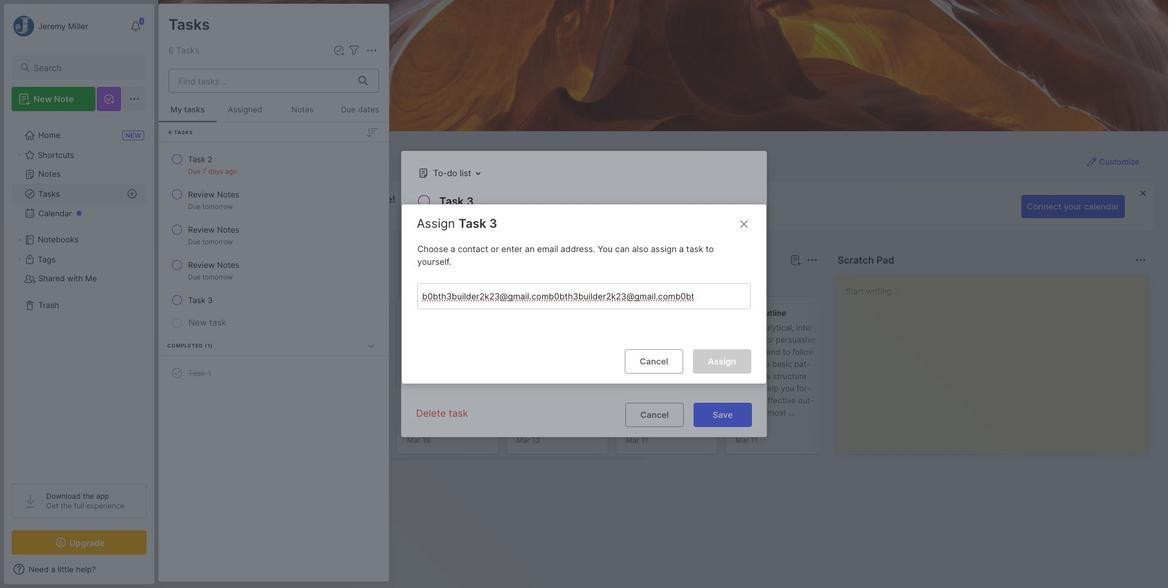 Task type: locate. For each thing, give the bounding box(es) containing it.
row group
[[159, 123, 389, 395], [178, 297, 1054, 462]]

tab down review notes 3 cell
[[221, 275, 270, 290]]

tab up task 3 4 cell
[[180, 275, 216, 290]]

task 3 4 cell
[[188, 294, 213, 307]]

expand tags image
[[16, 256, 23, 263]]

1 horizontal spatial tab
[[221, 275, 270, 290]]

task 2 0 cell
[[188, 153, 212, 165]]

thumbnail image
[[626, 381, 672, 428]]

0 horizontal spatial tab
[[180, 275, 216, 290]]

review notes 3 cell
[[188, 259, 239, 271]]

2 row from the top
[[164, 184, 384, 217]]

review notes 1 cell
[[188, 189, 239, 201]]

tree inside main element
[[4, 119, 154, 473]]

expand notebooks image
[[16, 237, 23, 244]]

tab list
[[180, 275, 816, 290]]

tab
[[180, 275, 216, 290], [221, 275, 270, 290]]

1 row from the top
[[164, 148, 384, 181]]

task 1 0 cell
[[188, 367, 211, 380]]

collapse 01_completed image
[[365, 340, 377, 352]]

None search field
[[33, 60, 136, 75]]

6 row from the top
[[164, 363, 384, 385]]

tree
[[4, 119, 154, 473]]

4 row from the top
[[164, 254, 384, 287]]

row
[[164, 148, 384, 181], [164, 184, 384, 217], [164, 219, 384, 252], [164, 254, 384, 287], [164, 290, 384, 312], [164, 363, 384, 385]]

new task image
[[333, 44, 345, 57]]

5 row from the top
[[164, 290, 384, 312]]



Task type: vqa. For each thing, say whether or not it's contained in the screenshot.
the top More actions image
no



Task type: describe. For each thing, give the bounding box(es) containing it.
review notes 2 cell
[[188, 224, 239, 236]]

main element
[[0, 0, 158, 589]]

none search field inside main element
[[33, 60, 136, 75]]

3 row from the top
[[164, 219, 384, 252]]

Search text field
[[33, 62, 136, 74]]

Start writing… text field
[[846, 276, 1148, 445]]

1 tab from the left
[[180, 275, 216, 290]]

close image
[[737, 217, 751, 232]]

2 tab from the left
[[221, 275, 270, 290]]

Find tasks… text field
[[171, 71, 351, 91]]

Add tag field
[[421, 290, 695, 303]]



